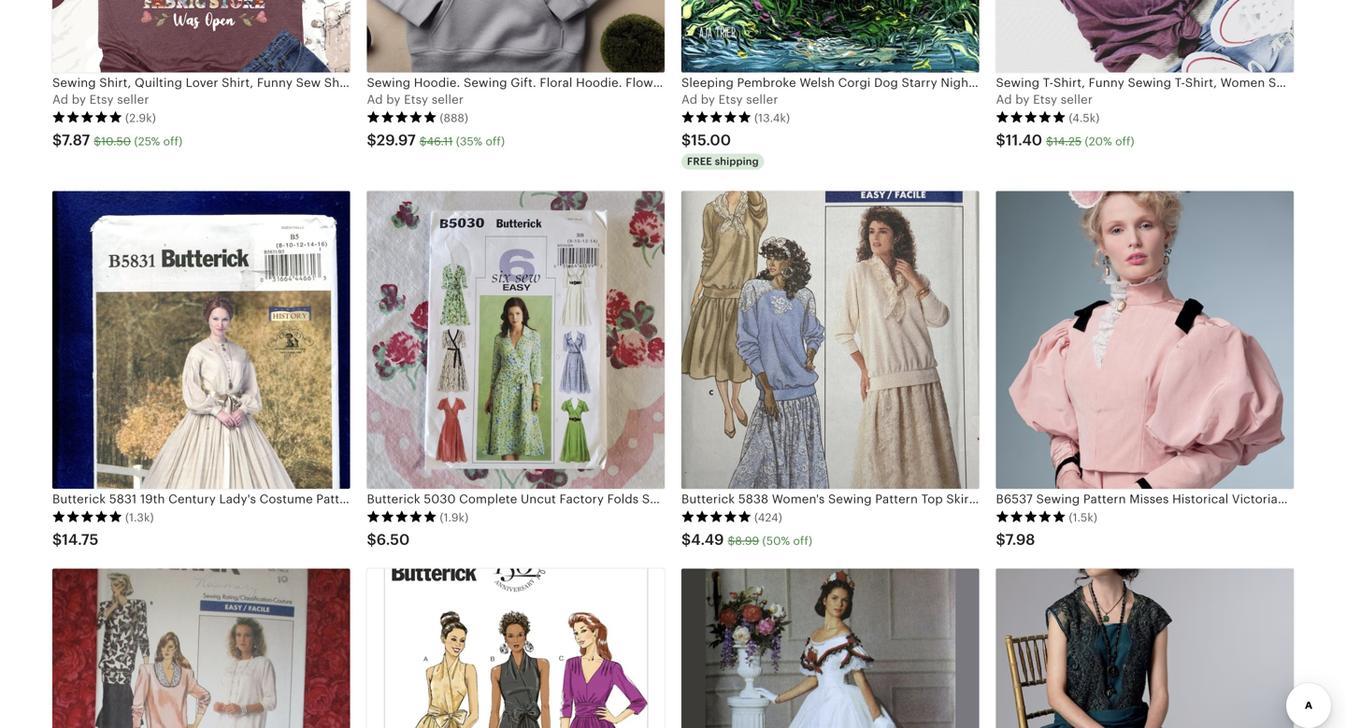 Task type: vqa. For each thing, say whether or not it's contained in the screenshot.


Task type: describe. For each thing, give the bounding box(es) containing it.
29.97
[[377, 132, 416, 149]]

costume
[[260, 492, 313, 506]]

1 uncut from the left
[[474, 492, 517, 506]]

vintage 1980s butterick sewing pattern 5834 misses top and skirt uncut size 10 image
[[52, 569, 350, 728]]

15.00
[[691, 132, 731, 149]]

sewing shirt, quilting lover shirt, funny sew shirt, quilting shirt, funny quilter saying fabric lover tee, sewing lover shirt, quilter gift image
[[52, 0, 350, 72]]

$ 15.00 free shipping
[[681, 132, 759, 167]]

5 out of 5 stars image for (424)
[[681, 510, 752, 523]]

(2.9k)
[[125, 112, 156, 124]]

b for 29.97
[[386, 93, 394, 107]]

y for 11.40
[[1023, 93, 1030, 107]]

3 y from the left
[[708, 93, 715, 107]]

sewing
[[828, 492, 872, 506]]

(424)
[[754, 511, 782, 524]]

14.75
[[62, 532, 99, 548]]

5 out of 5 stars image for (1.5k)
[[996, 510, 1066, 523]]

4.49
[[691, 532, 724, 548]]

to
[[401, 492, 413, 506]]

8.99
[[735, 535, 759, 547]]

10.50
[[101, 135, 131, 148]]

y for 29.97
[[394, 93, 401, 107]]

butterick for 14.75
[[52, 492, 106, 506]]

14.25
[[1053, 135, 1082, 148]]

seller for 7.87
[[117, 93, 149, 107]]

19th
[[140, 492, 165, 506]]

a for 29.97
[[367, 93, 375, 107]]

shipping
[[715, 156, 759, 167]]

misses oversized waist-bow dresses butterick sewing pattern b5850 image
[[367, 569, 665, 728]]

(35%
[[456, 135, 482, 148]]

5 out of 5 stars image for (888)
[[367, 111, 437, 124]]

$ 7.87 $ 10.50 (25% off)
[[52, 132, 183, 149]]

-
[[988, 492, 992, 506]]

2 8 from the left
[[977, 492, 985, 506]]

3 seller from the left
[[746, 93, 778, 107]]

size
[[362, 492, 387, 506]]

$ 29.97 $ 46.11 (35% off)
[[367, 132, 505, 149]]

d for 29.97
[[375, 93, 383, 107]]

off) for 29.97
[[486, 135, 505, 148]]

butterick 5831 19th century lady's costume pattern size 8 to 16 adults uncut
[[52, 492, 517, 506]]

women's
[[772, 492, 825, 506]]

adults
[[433, 492, 471, 506]]

off) for 11.40
[[1115, 135, 1135, 148]]

$ inside $ 4.49 $ 8.99 (50% off)
[[728, 535, 735, 547]]

3 b from the left
[[701, 93, 709, 107]]

butterick 5838 women's sewing pattern top skirt 8 - 12 uncut image
[[681, 191, 979, 489]]

5 out of 5 stars image for (1.3k)
[[52, 510, 122, 523]]

$ inside $ 29.97 $ 46.11 (35% off)
[[420, 135, 427, 148]]

etsy for 7.87
[[89, 93, 114, 107]]

1 8 from the left
[[390, 492, 398, 506]]

5831
[[109, 492, 137, 506]]

$ inside $ 15.00 free shipping
[[681, 132, 691, 149]]

s5724 sewing pattern historic costume civil war 1860s gone with the wind scarlett o'hara ball dress sizes 6-12/14-20 simplicity 5724 oop image
[[681, 569, 979, 728]]

12
[[996, 492, 1008, 506]]

1 pattern from the left
[[316, 492, 359, 506]]

b6537 sewing pattern misses historical victorian era costume jacket skirt sizes 6-22 butterick 6537 31664473664 31664473671 image
[[996, 191, 1294, 489]]

(1.9k)
[[440, 511, 469, 524]]

butterick for 4.49
[[681, 492, 735, 506]]

46.11
[[427, 135, 453, 148]]

5838
[[738, 492, 769, 506]]

b for 11.40
[[1015, 93, 1023, 107]]

(1.3k)
[[125, 511, 154, 524]]

16
[[417, 492, 430, 506]]

a d b y etsy seller for 29.97
[[367, 93, 464, 107]]

butterick 5838 women's sewing pattern top skirt 8 - 12 uncut
[[681, 492, 1054, 506]]

butterick 5831 19th century lady's costume pattern size 8 to 16 adults uncut image
[[52, 191, 350, 489]]



Task type: locate. For each thing, give the bounding box(es) containing it.
2 b from the left
[[386, 93, 394, 107]]

d up 29.97
[[375, 93, 383, 107]]

a d b y etsy seller up "15.00"
[[681, 93, 778, 107]]

1 a d b y etsy seller from the left
[[52, 93, 149, 107]]

b up 11.40
[[1015, 93, 1023, 107]]

a up $ 29.97 $ 46.11 (35% off)
[[367, 93, 375, 107]]

6.50
[[376, 532, 410, 548]]

$ 4.49 $ 8.99 (50% off)
[[681, 532, 812, 548]]

3 etsy from the left
[[718, 93, 743, 107]]

2 d from the left
[[375, 93, 383, 107]]

5 out of 5 stars image down the to
[[367, 510, 437, 523]]

y up 7.87
[[79, 93, 86, 107]]

seller for 11.40
[[1061, 93, 1093, 107]]

$ 14.75
[[52, 532, 99, 548]]

a up $ 15.00 free shipping
[[681, 93, 690, 107]]

top
[[921, 492, 943, 506]]

lady's
[[219, 492, 256, 506]]

5 out of 5 stars image for (4.5k)
[[996, 111, 1066, 124]]

2 uncut from the left
[[1011, 492, 1054, 506]]

2 a from the left
[[367, 93, 375, 107]]

uncut right adults
[[474, 492, 517, 506]]

a d b y etsy seller up (4.5k)
[[996, 93, 1093, 107]]

free
[[687, 156, 712, 167]]

butterick 5030 complete uncut factory folds sewing pattern wrap dress just below or way below knee lengths multiple sizes available image
[[367, 191, 665, 489]]

century
[[168, 492, 216, 506]]

etsy up $ 29.97 $ 46.11 (35% off)
[[404, 93, 428, 107]]

1 butterick from the left
[[52, 492, 106, 506]]

2 y from the left
[[394, 93, 401, 107]]

seller up (4.5k)
[[1061, 93, 1093, 107]]

butterick up the 4.49
[[681, 492, 735, 506]]

(25%
[[134, 135, 160, 148]]

uncut right 12
[[1011, 492, 1054, 506]]

2 pattern from the left
[[875, 492, 918, 506]]

y up 29.97
[[394, 93, 401, 107]]

a
[[52, 93, 61, 107], [367, 93, 375, 107], [681, 93, 690, 107], [996, 93, 1004, 107]]

a up '$ 11.40 $ 14.25 (20% off)'
[[996, 93, 1004, 107]]

2 seller from the left
[[432, 93, 464, 107]]

5 out of 5 stars image for (13.4k)
[[681, 111, 752, 124]]

5 out of 5 stars image for (2.9k)
[[52, 111, 122, 124]]

1 horizontal spatial pattern
[[875, 492, 918, 506]]

y up 11.40
[[1023, 93, 1030, 107]]

etsy for 29.97
[[404, 93, 428, 107]]

d up "15.00"
[[690, 93, 697, 107]]

off) inside $ 7.87 $ 10.50 (25% off)
[[163, 135, 183, 148]]

a d b y etsy seller for 7.87
[[52, 93, 149, 107]]

b
[[72, 93, 80, 107], [386, 93, 394, 107], [701, 93, 709, 107], [1015, 93, 1023, 107]]

1 horizontal spatial 8
[[977, 492, 985, 506]]

$ 6.50
[[367, 532, 410, 548]]

uncut
[[474, 492, 517, 506], [1011, 492, 1054, 506]]

2 butterick from the left
[[681, 492, 735, 506]]

a d b y etsy seller up "(888)"
[[367, 93, 464, 107]]

8 left the to
[[390, 492, 398, 506]]

d for 7.87
[[61, 93, 68, 107]]

pattern left 'size'
[[316, 492, 359, 506]]

a d b y etsy seller
[[52, 93, 149, 107], [367, 93, 464, 107], [681, 93, 778, 107], [996, 93, 1093, 107]]

off) right (35%
[[486, 135, 505, 148]]

5 out of 5 stars image up 14.75
[[52, 510, 122, 523]]

butterick
[[52, 492, 106, 506], [681, 492, 735, 506]]

seller up (2.9k)
[[117, 93, 149, 107]]

$
[[52, 132, 62, 149], [367, 132, 377, 149], [681, 132, 691, 149], [996, 132, 1006, 149], [94, 135, 101, 148], [420, 135, 427, 148], [1046, 135, 1053, 148], [52, 532, 62, 548], [367, 532, 376, 548], [681, 532, 691, 548], [996, 532, 1005, 548], [728, 535, 735, 547]]

11.40
[[1006, 132, 1042, 149]]

(13.4k)
[[754, 112, 790, 124]]

3 a from the left
[[681, 93, 690, 107]]

3 a d b y etsy seller from the left
[[681, 93, 778, 107]]

$ inside '$ 11.40 $ 14.25 (20% off)'
[[1046, 135, 1053, 148]]

(50%
[[762, 535, 790, 547]]

sewing hoodie. sewing gift. floral hoodie. flower hoodie. tailor sweatshirt. quilter hoodie. sewist gift. seamstress gift. craft hoodie image
[[367, 0, 665, 72]]

a d b y etsy seller up (2.9k)
[[52, 93, 149, 107]]

5 out of 5 stars image up "15.00"
[[681, 111, 752, 124]]

4 etsy from the left
[[1033, 93, 1057, 107]]

$ inside $ 7.87 $ 10.50 (25% off)
[[94, 135, 101, 148]]

y up "15.00"
[[708, 93, 715, 107]]

d up 11.40
[[1004, 93, 1012, 107]]

0 horizontal spatial uncut
[[474, 492, 517, 506]]

d for 11.40
[[1004, 93, 1012, 107]]

a d b y etsy seller for 11.40
[[996, 93, 1093, 107]]

off) right (25%
[[163, 135, 183, 148]]

off) for 4.49
[[793, 535, 812, 547]]

4 seller from the left
[[1061, 93, 1093, 107]]

2 a d b y etsy seller from the left
[[367, 93, 464, 107]]

1 b from the left
[[72, 93, 80, 107]]

y
[[79, 93, 86, 107], [394, 93, 401, 107], [708, 93, 715, 107], [1023, 93, 1030, 107]]

5 out of 5 stars image up 29.97
[[367, 111, 437, 124]]

(20%
[[1085, 135, 1112, 148]]

b up "15.00"
[[701, 93, 709, 107]]

5 out of 5 stars image up the 4.49
[[681, 510, 752, 523]]

5 out of 5 stars image up 7.98
[[996, 510, 1066, 523]]

(888)
[[440, 112, 468, 124]]

1 y from the left
[[79, 93, 86, 107]]

a for 11.40
[[996, 93, 1004, 107]]

etsy for 11.40
[[1033, 93, 1057, 107]]

etsy up $ 7.87 $ 10.50 (25% off)
[[89, 93, 114, 107]]

1 etsy from the left
[[89, 93, 114, 107]]

8 left -
[[977, 492, 985, 506]]

pattern left the top
[[875, 492, 918, 506]]

d
[[61, 93, 68, 107], [375, 93, 383, 107], [690, 93, 697, 107], [1004, 93, 1012, 107]]

2 etsy from the left
[[404, 93, 428, 107]]

off) right (20%
[[1115, 135, 1135, 148]]

d up 7.87
[[61, 93, 68, 107]]

7.87
[[62, 132, 90, 149]]

7.98
[[1005, 532, 1035, 548]]

sleeping pembroke welsh corgi dog starry night art print picture by aja choose size, photo paper watercolor paper artwork home decor image
[[681, 0, 979, 72]]

$ 11.40 $ 14.25 (20% off)
[[996, 132, 1135, 149]]

seller up "(13.4k)"
[[746, 93, 778, 107]]

etsy
[[89, 93, 114, 107], [404, 93, 428, 107], [718, 93, 743, 107], [1033, 93, 1057, 107]]

off) inside $ 29.97 $ 46.11 (35% off)
[[486, 135, 505, 148]]

a for 7.87
[[52, 93, 61, 107]]

4 a from the left
[[996, 93, 1004, 107]]

off) inside $ 4.49 $ 8.99 (50% off)
[[793, 535, 812, 547]]

b up 7.87
[[72, 93, 80, 107]]

$ 7.98
[[996, 532, 1035, 548]]

1 seller from the left
[[117, 93, 149, 107]]

1 horizontal spatial uncut
[[1011, 492, 1054, 506]]

seller up "(888)"
[[432, 93, 464, 107]]

off) right "(50%"
[[793, 535, 812, 547]]

pattern
[[316, 492, 359, 506], [875, 492, 918, 506]]

0 horizontal spatial 8
[[390, 492, 398, 506]]

etsy up "15.00"
[[718, 93, 743, 107]]

seller for 29.97
[[432, 93, 464, 107]]

0 horizontal spatial butterick
[[52, 492, 106, 506]]

off) inside '$ 11.40 $ 14.25 (20% off)'
[[1115, 135, 1135, 148]]

4 d from the left
[[1004, 93, 1012, 107]]

b up 29.97
[[386, 93, 394, 107]]

(4.5k)
[[1069, 112, 1100, 124]]

b6399 sewing pattern misses historical edwardian era costume downton abbey dress sizes 6-22 butterick 6399 31664468196 31664468202 image
[[996, 569, 1294, 728]]

1 horizontal spatial butterick
[[681, 492, 735, 506]]

a up $ 7.87 $ 10.50 (25% off)
[[52, 93, 61, 107]]

5 out of 5 stars image up 11.40
[[996, 111, 1066, 124]]

butterick up 14.75
[[52, 492, 106, 506]]

4 b from the left
[[1015, 93, 1023, 107]]

etsy up '$ 11.40 $ 14.25 (20% off)'
[[1033, 93, 1057, 107]]

1 a from the left
[[52, 93, 61, 107]]

4 y from the left
[[1023, 93, 1030, 107]]

skirt
[[946, 492, 974, 506]]

1 d from the left
[[61, 93, 68, 107]]

b for 7.87
[[72, 93, 80, 107]]

sewing t-shirt, funny sewing t-shirt, women shirt, sewciopath shirt, shirts for women, sewing lover shirt, quilter gift, funny women shirt image
[[996, 0, 1294, 72]]

(1.5k)
[[1069, 511, 1097, 524]]

5 out of 5 stars image
[[52, 111, 122, 124], [367, 111, 437, 124], [681, 111, 752, 124], [996, 111, 1066, 124], [52, 510, 122, 523], [367, 510, 437, 523], [681, 510, 752, 523], [996, 510, 1066, 523]]

off)
[[163, 135, 183, 148], [486, 135, 505, 148], [1115, 135, 1135, 148], [793, 535, 812, 547]]

3 d from the left
[[690, 93, 697, 107]]

5 out of 5 stars image up 7.87
[[52, 111, 122, 124]]

8
[[390, 492, 398, 506], [977, 492, 985, 506]]

y for 7.87
[[79, 93, 86, 107]]

5 out of 5 stars image for (1.9k)
[[367, 510, 437, 523]]

4 a d b y etsy seller from the left
[[996, 93, 1093, 107]]

off) for 7.87
[[163, 135, 183, 148]]

seller
[[117, 93, 149, 107], [432, 93, 464, 107], [746, 93, 778, 107], [1061, 93, 1093, 107]]

0 horizontal spatial pattern
[[316, 492, 359, 506]]



